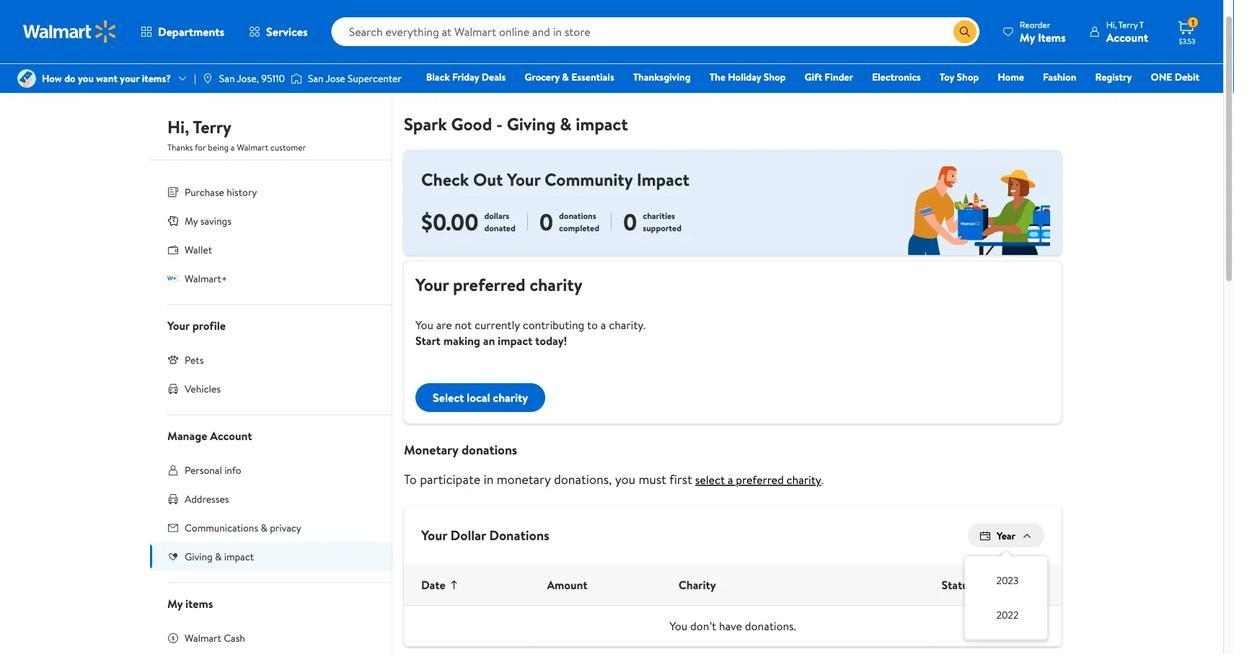 Task type: vqa. For each thing, say whether or not it's contained in the screenshot.
Walmart+ link to the top
yes



Task type: describe. For each thing, give the bounding box(es) containing it.
my items
[[167, 596, 213, 612]]

my for my savings
[[185, 214, 198, 228]]

supported
[[643, 222, 682, 234]]

$3.53
[[1179, 36, 1196, 46]]

one debit link
[[1144, 69, 1206, 85]]

icon image for my savings
[[167, 215, 179, 227]]

charities
[[643, 210, 675, 222]]

 image for how
[[17, 69, 36, 88]]

walmart inside hi, terry thanks for being a walmart customer
[[237, 141, 268, 154]]

to
[[404, 471, 417, 489]]

status
[[942, 578, 973, 594]]

must
[[639, 471, 666, 489]]

0 vertical spatial spark
[[233, 71, 258, 85]]

black
[[426, 70, 450, 84]]

2022
[[997, 609, 1019, 623]]

monetary
[[497, 471, 551, 489]]

& down grocery & essentials
[[560, 112, 572, 136]]

wallet
[[185, 243, 212, 257]]

jose
[[326, 71, 345, 85]]

have
[[719, 619, 742, 635]]

impact
[[637, 168, 690, 192]]

friday
[[452, 70, 479, 84]]

select local charity button
[[415, 384, 545, 412]]

.
[[821, 474, 823, 488]]

pets
[[185, 353, 204, 367]]

gift
[[805, 70, 822, 84]]

terry for account
[[1119, 18, 1138, 31]]

my inside 'reorder my items'
[[1020, 29, 1035, 45]]

your dollar donations
[[421, 527, 549, 545]]

in
[[484, 471, 494, 489]]

my for my account / spark good
[[167, 71, 181, 85]]

thanksgiving
[[633, 70, 691, 84]]

Search search field
[[332, 17, 979, 46]]

95110
[[261, 71, 285, 85]]

out
[[473, 168, 503, 192]]

walmart cash link
[[150, 624, 392, 653]]

walmart+ inside one debit walmart+
[[1157, 90, 1200, 104]]

0 vertical spatial account
[[1106, 29, 1148, 45]]

community
[[545, 168, 633, 192]]

donated
[[484, 222, 516, 234]]

want
[[96, 71, 118, 85]]

my for my items
[[167, 596, 183, 612]]

items?
[[142, 71, 171, 85]]

don't
[[690, 619, 716, 635]]

select a preferred charity button
[[692, 472, 821, 489]]

gift finder link
[[798, 69, 860, 85]]

1 horizontal spatial spark
[[404, 112, 447, 136]]

0 horizontal spatial giving
[[185, 550, 213, 564]]

0 horizontal spatial walmart+
[[185, 272, 227, 286]]

giving & impact link
[[150, 543, 392, 572]]

supercenter
[[348, 71, 402, 85]]

spark good - giving & impact
[[404, 112, 628, 136]]

Walmart Site-Wide search field
[[332, 17, 979, 46]]

giving & impact
[[185, 550, 254, 564]]

pets link
[[150, 346, 392, 375]]

home
[[998, 70, 1024, 84]]

completed
[[559, 222, 599, 234]]

how
[[42, 71, 62, 85]]

history
[[227, 185, 257, 199]]

1 shop from the left
[[764, 70, 786, 84]]

one
[[1151, 70, 1172, 84]]

items
[[185, 596, 213, 612]]

1 vertical spatial good
[[451, 112, 492, 136]]

not
[[455, 317, 472, 333]]

0 horizontal spatial you
[[78, 71, 94, 85]]

reorder my items
[[1020, 18, 1066, 45]]

charity inside to participate in monetary donations, you must first select a preferred charity .
[[787, 472, 821, 488]]

donations for monetary
[[462, 441, 517, 459]]

essentials
[[571, 70, 614, 84]]

/
[[224, 71, 228, 85]]

gift finder
[[805, 70, 853, 84]]

the holiday shop link
[[703, 69, 792, 85]]

2023
[[997, 574, 1019, 588]]

spark good link
[[233, 71, 285, 85]]

grocery & essentials
[[525, 70, 614, 84]]

t
[[1140, 18, 1144, 31]]

toy
[[940, 70, 954, 84]]

donations
[[489, 527, 549, 545]]

communications
[[185, 521, 258, 535]]

your for your dollar donations
[[421, 527, 447, 545]]

your right out
[[507, 168, 541, 192]]

0 vertical spatial walmart+ link
[[1150, 89, 1206, 105]]

personal
[[185, 463, 222, 478]]

charity for select local charity
[[493, 390, 528, 406]]

thanks
[[167, 141, 193, 154]]

savings
[[200, 214, 231, 228]]

2 shop from the left
[[957, 70, 979, 84]]

to participate in monetary donations, you must first select a preferred charity .
[[404, 471, 823, 489]]

departments
[[158, 24, 224, 40]]

date button
[[410, 566, 472, 606]]

you are not currently contributing to a charity. start making an impact today!
[[415, 317, 646, 349]]

finder
[[825, 70, 853, 84]]

items
[[1038, 29, 1066, 45]]

terry for for
[[193, 115, 231, 139]]

are
[[436, 317, 452, 333]]

dollars
[[484, 210, 509, 222]]

& for privacy
[[261, 521, 267, 535]]

san jose, 95110
[[219, 71, 285, 85]]

you inside monetarydonations "element"
[[615, 471, 636, 489]]

personal info
[[185, 463, 241, 478]]

0 horizontal spatial account
[[210, 428, 252, 444]]

manage
[[167, 428, 207, 444]]

my account / spark good
[[167, 71, 285, 85]]

departments button
[[128, 14, 237, 49]]

local
[[467, 390, 490, 406]]



Task type: locate. For each thing, give the bounding box(es) containing it.
0 horizontal spatial shop
[[764, 70, 786, 84]]

0 for 0 donations completed
[[539, 206, 553, 238]]

1 horizontal spatial a
[[601, 317, 606, 333]]

hi, for account
[[1106, 18, 1117, 31]]

black friday deals link
[[420, 69, 512, 85]]

0 vertical spatial walmart+
[[1157, 90, 1200, 104]]

$0.00
[[421, 206, 479, 238]]

& for impact
[[215, 550, 222, 564]]

my account link
[[167, 71, 218, 85]]

shop right toy
[[957, 70, 979, 84]]

icon image left pets
[[167, 354, 179, 366]]

 image right 95110
[[291, 71, 302, 86]]

walmart+ down one debit link
[[1157, 90, 1200, 104]]

good right jose,
[[261, 71, 285, 85]]

you for you are not currently contributing to a charity. start making an impact today!
[[415, 317, 433, 333]]

black friday deals
[[426, 70, 506, 84]]

impact down essentials
[[576, 112, 628, 136]]

3 icon image from the top
[[167, 354, 179, 366]]

0 vertical spatial you
[[78, 71, 94, 85]]

icon image up your profile
[[167, 273, 179, 284]]

0 horizontal spatial san
[[219, 71, 235, 85]]

your preferred charity
[[415, 273, 583, 297]]

1 vertical spatial hi,
[[167, 115, 189, 139]]

2 san from the left
[[308, 71, 324, 85]]

grocery & essentials link
[[518, 69, 621, 85]]

fashion link
[[1037, 69, 1083, 85]]

impact
[[576, 112, 628, 136], [498, 333, 533, 349], [224, 550, 254, 564]]

2 vertical spatial icon image
[[167, 354, 179, 366]]

0 horizontal spatial terry
[[193, 115, 231, 139]]

your for your preferred charity
[[415, 273, 449, 297]]

my inside "link"
[[185, 214, 198, 228]]

icon image for walmart+
[[167, 273, 179, 284]]

0 horizontal spatial preferred
[[453, 273, 526, 297]]

addresses link
[[150, 485, 392, 514]]

2 horizontal spatial charity
[[787, 472, 821, 488]]

1 horizontal spatial charity
[[530, 273, 583, 297]]

monetarydonations element
[[404, 424, 1062, 489]]

charity.
[[609, 317, 646, 333]]

1 vertical spatial account
[[210, 428, 252, 444]]

1 vertical spatial you
[[615, 471, 636, 489]]

my savings link
[[150, 207, 392, 236]]

walmart left cash
[[185, 632, 221, 646]]

-
[[496, 112, 503, 136]]

manage account
[[167, 428, 252, 444]]

1 horizontal spatial shop
[[957, 70, 979, 84]]

1 vertical spatial charity
[[493, 390, 528, 406]]

walmart+ link
[[1150, 89, 1206, 105], [150, 264, 392, 293]]

terry inside hi, terry thanks for being a walmart customer
[[193, 115, 231, 139]]

a inside to participate in monetary donations, you must first select a preferred charity .
[[728, 472, 733, 488]]

1 vertical spatial a
[[601, 317, 606, 333]]

 image for san
[[291, 71, 302, 86]]

hi, inside hi, terry t account
[[1106, 18, 1117, 31]]

shop
[[764, 70, 786, 84], [957, 70, 979, 84]]

donations inside "element"
[[462, 441, 517, 459]]

0 vertical spatial walmart
[[237, 141, 268, 154]]

0 vertical spatial donations
[[559, 210, 596, 222]]

wallet link
[[150, 236, 392, 264]]

san left jose in the top of the page
[[308, 71, 324, 85]]

&
[[562, 70, 569, 84], [560, 112, 572, 136], [261, 521, 267, 535], [215, 550, 222, 564]]

reorder
[[1020, 18, 1050, 31]]

0 horizontal spatial spark
[[233, 71, 258, 85]]

2 0 from the left
[[623, 206, 637, 238]]

0 vertical spatial good
[[261, 71, 285, 85]]

0 for 0 charities supported
[[623, 206, 637, 238]]

a inside hi, terry thanks for being a walmart customer
[[231, 141, 235, 154]]

0 vertical spatial a
[[231, 141, 235, 154]]

one debit walmart+
[[1151, 70, 1200, 104]]

1 horizontal spatial impact
[[498, 333, 533, 349]]

1 vertical spatial giving
[[185, 550, 213, 564]]

jose,
[[237, 71, 259, 85]]

1 horizontal spatial walmart+
[[1157, 90, 1200, 104]]

icon image inside the my savings "link"
[[167, 215, 179, 227]]

you inside you are not currently contributing to a charity. start making an impact today!
[[415, 317, 433, 333]]

hi, terry link
[[167, 115, 231, 145]]

you left the are
[[415, 317, 433, 333]]

year
[[997, 529, 1016, 543]]

& right grocery
[[562, 70, 569, 84]]

to
[[587, 317, 598, 333]]

select
[[433, 390, 464, 406]]

1 vertical spatial preferred
[[736, 472, 784, 488]]

impact right an
[[498, 333, 533, 349]]

a right select in the right of the page
[[728, 472, 733, 488]]

0 vertical spatial impact
[[576, 112, 628, 136]]

preferred up currently
[[453, 273, 526, 297]]

your up the are
[[415, 273, 449, 297]]

preferred
[[453, 273, 526, 297], [736, 472, 784, 488]]

change filter by year element
[[976, 569, 1036, 628]]

1 horizontal spatial preferred
[[736, 472, 784, 488]]

walmart
[[237, 141, 268, 154], [185, 632, 221, 646]]

hi, up the thanks
[[167, 115, 189, 139]]

toy shop link
[[933, 69, 986, 85]]

0 vertical spatial terry
[[1119, 18, 1138, 31]]

holiday
[[728, 70, 761, 84]]

making
[[443, 333, 480, 349]]

services
[[266, 24, 308, 40]]

cash
[[224, 632, 245, 646]]

1 vertical spatial terry
[[193, 115, 231, 139]]

1 horizontal spatial account
[[1106, 29, 1148, 45]]

you don't have donations.
[[670, 619, 796, 635]]

you
[[415, 317, 433, 333], [670, 619, 688, 635]]

purchase history
[[185, 185, 257, 199]]

giving
[[507, 112, 556, 136], [185, 550, 213, 564]]

you
[[78, 71, 94, 85], [615, 471, 636, 489]]

an
[[483, 333, 495, 349]]

dollar
[[451, 527, 486, 545]]

walmart+ down "wallet"
[[185, 272, 227, 286]]

0 vertical spatial icon image
[[167, 215, 179, 227]]

$0.00 dollars donated
[[421, 206, 516, 238]]

participate
[[420, 471, 481, 489]]

giving right -
[[507, 112, 556, 136]]

your for your profile
[[167, 318, 190, 334]]

your profile
[[167, 318, 226, 334]]

shop right holiday
[[764, 70, 786, 84]]

preferred right select in the right of the page
[[736, 472, 784, 488]]

your
[[507, 168, 541, 192], [415, 273, 449, 297], [167, 318, 190, 334], [421, 527, 447, 545]]

my savings
[[185, 214, 231, 228]]

account
[[183, 71, 218, 85]]

walmart+ link down one debit link
[[1150, 89, 1206, 105]]

0 horizontal spatial walmart+ link
[[150, 264, 392, 293]]

0 vertical spatial giving
[[507, 112, 556, 136]]

your left dollar
[[421, 527, 447, 545]]

monetary
[[404, 441, 458, 459]]

0 vertical spatial hi,
[[1106, 18, 1117, 31]]

you left must
[[615, 471, 636, 489]]

0 horizontal spatial impact
[[224, 550, 254, 564]]

2 horizontal spatial impact
[[576, 112, 628, 136]]

icon image
[[167, 215, 179, 227], [167, 273, 179, 284], [167, 354, 179, 366]]

san for san jose, 95110
[[219, 71, 235, 85]]

& for essentials
[[562, 70, 569, 84]]

my
[[1020, 29, 1035, 45], [167, 71, 181, 85], [185, 214, 198, 228], [167, 596, 183, 612]]

1 icon image from the top
[[167, 215, 179, 227]]

0 vertical spatial charity
[[530, 273, 583, 297]]

0 left completed
[[539, 206, 553, 238]]

1 vertical spatial icon image
[[167, 273, 179, 284]]

2 icon image from the top
[[167, 273, 179, 284]]

2 vertical spatial charity
[[787, 472, 821, 488]]

the
[[710, 70, 726, 84]]

0 donations completed
[[539, 206, 599, 238]]

1 horizontal spatial terry
[[1119, 18, 1138, 31]]

1 0 from the left
[[539, 206, 553, 238]]

your left profile
[[167, 318, 190, 334]]

search icon image
[[959, 26, 971, 38]]

 image
[[202, 73, 213, 84]]

account up info
[[210, 428, 252, 444]]

0 horizontal spatial good
[[261, 71, 285, 85]]

0 horizontal spatial you
[[415, 317, 433, 333]]

year button
[[968, 524, 1044, 548]]

preferred inside to participate in monetary donations, you must first select a preferred charity .
[[736, 472, 784, 488]]

0 horizontal spatial 0
[[539, 206, 553, 238]]

san left jose,
[[219, 71, 235, 85]]

0 horizontal spatial charity
[[493, 390, 528, 406]]

1 horizontal spatial walmart
[[237, 141, 268, 154]]

1 san from the left
[[219, 71, 235, 85]]

1 horizontal spatial good
[[451, 112, 492, 136]]

donations,
[[554, 471, 612, 489]]

0 horizontal spatial hi,
[[167, 115, 189, 139]]

donations for 0
[[559, 210, 596, 222]]

icon image for pets
[[167, 354, 179, 366]]

1 horizontal spatial walmart+ link
[[1150, 89, 1206, 105]]

1 horizontal spatial you
[[670, 619, 688, 635]]

purchase history link
[[150, 178, 392, 207]]

a right to
[[601, 317, 606, 333]]

communications & privacy
[[185, 521, 301, 535]]

icon image left my savings in the top left of the page
[[167, 215, 179, 227]]

1 horizontal spatial  image
[[291, 71, 302, 86]]

0 horizontal spatial donations
[[462, 441, 517, 459]]

select
[[695, 472, 725, 488]]

1 vertical spatial you
[[670, 619, 688, 635]]

walmart right being
[[237, 141, 268, 154]]

1 vertical spatial walmart+ link
[[150, 264, 392, 293]]

|
[[194, 71, 196, 85]]

hi, for thanks for being a walmart customer
[[167, 115, 189, 139]]

start
[[415, 333, 441, 349]]

donations down community
[[559, 210, 596, 222]]

impact inside you are not currently contributing to a charity. start making an impact today!
[[498, 333, 533, 349]]

2 vertical spatial impact
[[224, 550, 254, 564]]

charity for your preferred charity
[[530, 273, 583, 297]]

1 vertical spatial spark
[[404, 112, 447, 136]]

0 horizontal spatial walmart
[[185, 632, 221, 646]]

charity
[[530, 273, 583, 297], [493, 390, 528, 406], [787, 472, 821, 488]]

you left don't at the right of page
[[670, 619, 688, 635]]

terry left t
[[1119, 18, 1138, 31]]

electronics link
[[866, 69, 928, 85]]

& left privacy
[[261, 521, 267, 535]]

you right 'do' on the top left of the page
[[78, 71, 94, 85]]

check out your community impact
[[421, 168, 690, 192]]

a inside you are not currently contributing to a charity. start making an impact today!
[[601, 317, 606, 333]]

purchase
[[185, 185, 224, 199]]

my left items on the bottom left of the page
[[167, 596, 183, 612]]

walmart image
[[23, 20, 117, 43]]

impact down communications & privacy
[[224, 550, 254, 564]]

donations up in
[[462, 441, 517, 459]]

1 vertical spatial walmart
[[185, 632, 221, 646]]

the holiday shop
[[710, 70, 786, 84]]

how do you want your items?
[[42, 71, 171, 85]]

& down communications
[[215, 550, 222, 564]]

spark right the /
[[233, 71, 258, 85]]

0 left charities
[[623, 206, 637, 238]]

1 horizontal spatial san
[[308, 71, 324, 85]]

terry inside hi, terry t account
[[1119, 18, 1138, 31]]

communications & privacy link
[[150, 514, 392, 543]]

1 vertical spatial donations
[[462, 441, 517, 459]]

registry link
[[1089, 69, 1139, 85]]

0 vertical spatial preferred
[[453, 273, 526, 297]]

 image
[[17, 69, 36, 88], [291, 71, 302, 86]]

hi, inside hi, terry thanks for being a walmart customer
[[167, 115, 189, 139]]

donations
[[559, 210, 596, 222], [462, 441, 517, 459]]

1 vertical spatial walmart+
[[185, 272, 227, 286]]

registry
[[1095, 70, 1132, 84]]

today!
[[535, 333, 567, 349]]

0 horizontal spatial a
[[231, 141, 235, 154]]

a right being
[[231, 141, 235, 154]]

 image left how
[[17, 69, 36, 88]]

2 vertical spatial a
[[728, 472, 733, 488]]

my left savings
[[185, 214, 198, 228]]

my left items
[[1020, 29, 1035, 45]]

0 horizontal spatial  image
[[17, 69, 36, 88]]

terry up being
[[193, 115, 231, 139]]

1 horizontal spatial 0
[[623, 206, 637, 238]]

being
[[208, 141, 229, 154]]

hi, left t
[[1106, 18, 1117, 31]]

amount
[[547, 578, 588, 594]]

you for you don't have donations.
[[670, 619, 688, 635]]

spark down 'black'
[[404, 112, 447, 136]]

first
[[669, 471, 692, 489]]

toy shop
[[940, 70, 979, 84]]

monetary donations
[[404, 441, 517, 459]]

icon image inside pets link
[[167, 354, 179, 366]]

a
[[231, 141, 235, 154], [601, 317, 606, 333], [728, 472, 733, 488]]

1 horizontal spatial donations
[[559, 210, 596, 222]]

0 vertical spatial you
[[415, 317, 433, 333]]

1 horizontal spatial you
[[615, 471, 636, 489]]

profile
[[192, 318, 226, 334]]

vehicles
[[185, 382, 221, 396]]

donations.
[[745, 619, 796, 635]]

customer
[[270, 141, 306, 154]]

1 horizontal spatial hi,
[[1106, 18, 1117, 31]]

2 horizontal spatial a
[[728, 472, 733, 488]]

account up registry
[[1106, 29, 1148, 45]]

my left |
[[167, 71, 181, 85]]

1 vertical spatial impact
[[498, 333, 533, 349]]

contributing
[[523, 317, 585, 333]]

charity inside button
[[493, 390, 528, 406]]

donations inside the 0 donations completed
[[559, 210, 596, 222]]

walmart+ link down the my savings "link" on the left top of page
[[150, 264, 392, 293]]

san
[[219, 71, 235, 85], [308, 71, 324, 85]]

giving down communications
[[185, 550, 213, 564]]

good left -
[[451, 112, 492, 136]]

1 horizontal spatial giving
[[507, 112, 556, 136]]

san for san jose supercenter
[[308, 71, 324, 85]]



